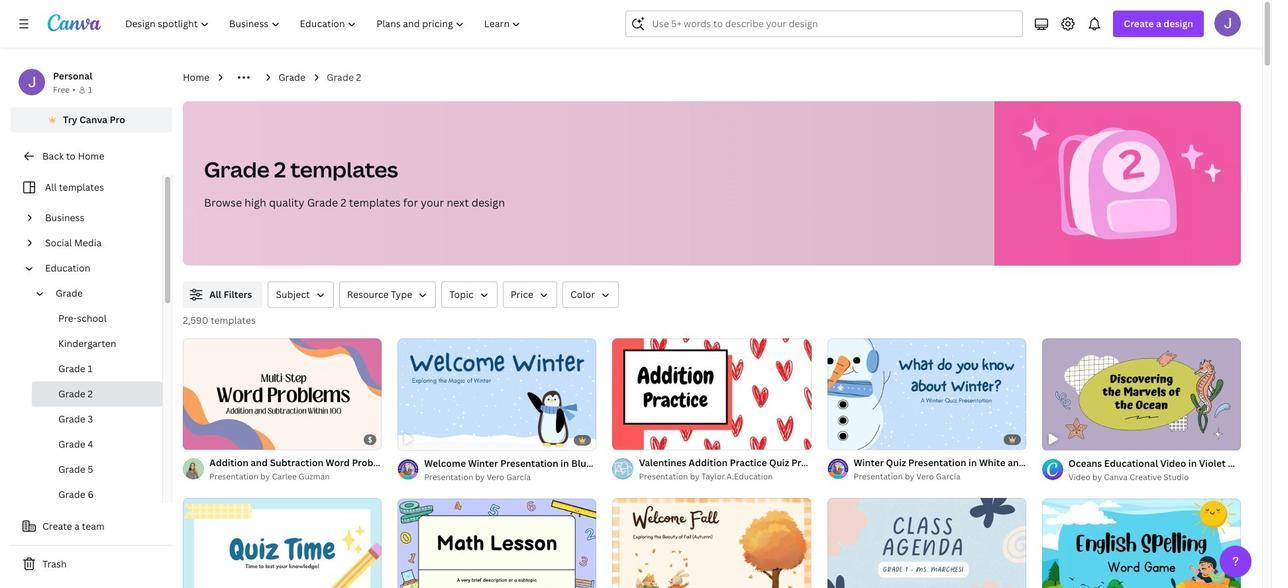 Task type: describe. For each thing, give the bounding box(es) containing it.
ela english spelling game presentation in blue and green illustrative style image
[[1043, 499, 1242, 589]]

Search search field
[[653, 11, 1015, 36]]

math education presentation skeleton in a purple white black lined style image
[[398, 499, 597, 589]]

top level navigation element
[[117, 11, 533, 37]]

addition and subtraction word problems math presentation orange in pink and purple groovy style image
[[183, 338, 382, 450]]



Task type: locate. For each thing, give the bounding box(es) containing it.
valentines addition practice quiz presentation in white red illustrative style image
[[613, 338, 812, 450]]

winter quiz presentation in white and blue illustrative style image
[[828, 338, 1027, 450]]

abstract organic shapes class agenda presentation in pastel colors floral style image
[[828, 498, 1027, 589]]

jacob simon image
[[1215, 10, 1242, 36]]

None search field
[[626, 11, 1024, 37]]



Task type: vqa. For each thing, say whether or not it's contained in the screenshot.
Search 'search box'
yes



